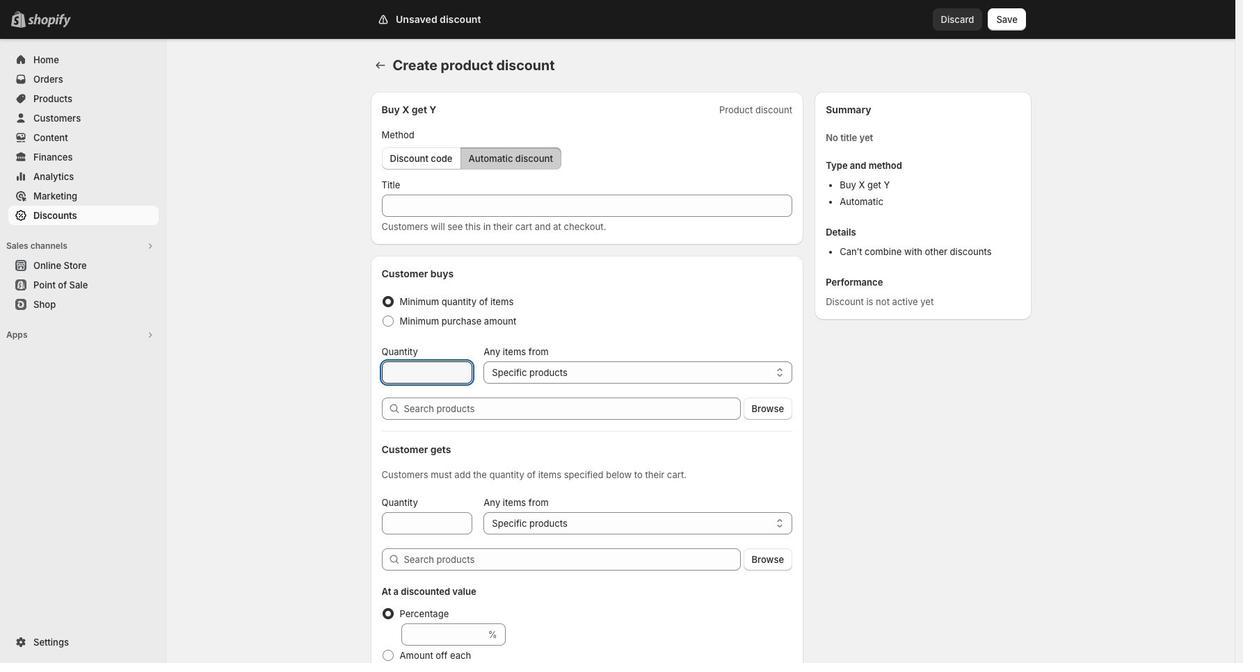 Task type: locate. For each thing, give the bounding box(es) containing it.
None text field
[[382, 362, 473, 384]]

shopify image
[[28, 14, 71, 28]]

Search products text field
[[404, 398, 741, 420]]

None text field
[[382, 195, 793, 217], [382, 513, 473, 535], [401, 624, 485, 646], [382, 195, 793, 217], [382, 513, 473, 535], [401, 624, 485, 646]]



Task type: describe. For each thing, give the bounding box(es) containing it.
Search products text field
[[404, 549, 741, 571]]



Task type: vqa. For each thing, say whether or not it's contained in the screenshot.
2nd search products text box
yes



